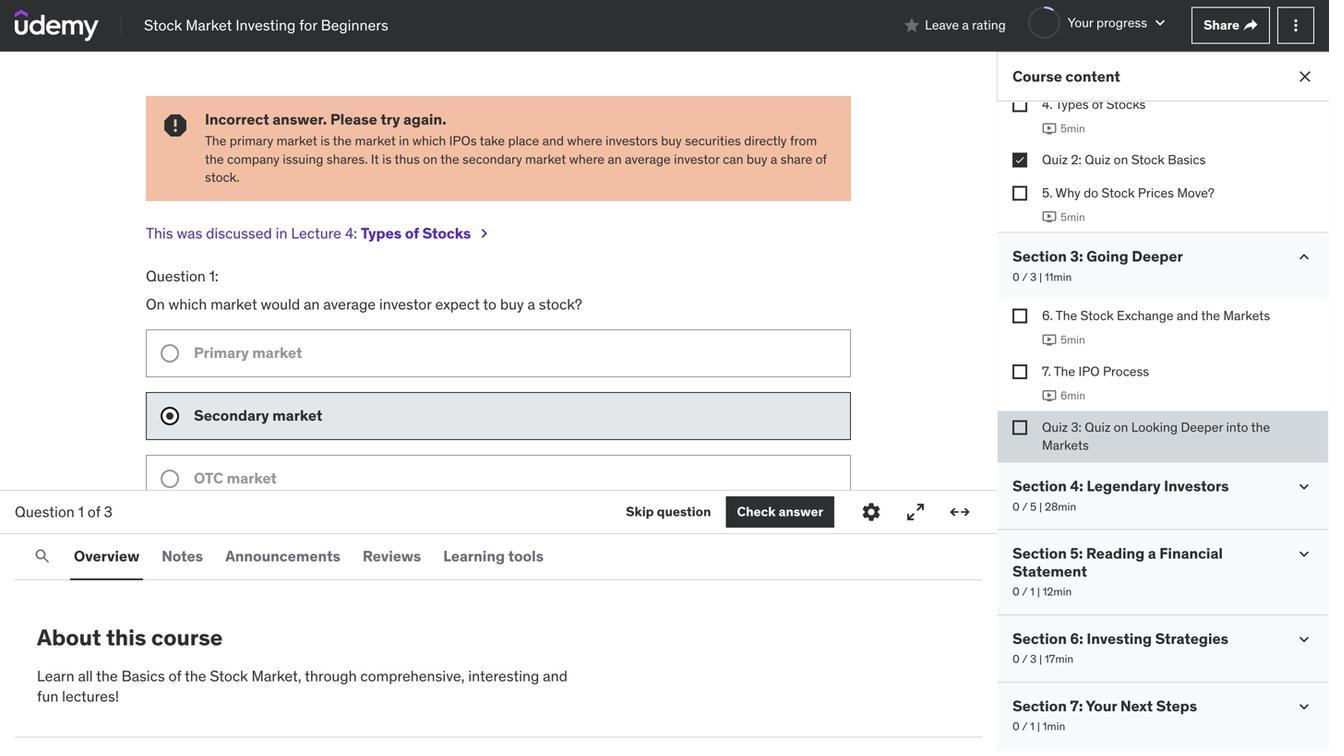 Task type: vqa. For each thing, say whether or not it's contained in the screenshot.
"step"
no



Task type: describe. For each thing, give the bounding box(es) containing it.
5 xsmall image from the top
[[1013, 420, 1028, 435]]

and inside learn all the basics of the stock market, through comprehensive, interesting and fun lectures!
[[543, 667, 568, 686]]

learning tools button
[[440, 535, 548, 579]]

investing for strategies
[[1087, 630, 1152, 648]]

5min for the
[[1061, 333, 1086, 347]]

the up "shares."
[[333, 133, 352, 149]]

and inside sidebar element
[[1177, 308, 1199, 324]]

company
[[227, 151, 280, 167]]

1 vertical spatial buy
[[747, 151, 768, 167]]

open lecture image
[[475, 225, 493, 243]]

exchange
[[1117, 308, 1174, 324]]

for
[[299, 16, 317, 34]]

search image
[[33, 548, 52, 566]]

/ for section 6: investing strategies
[[1022, 652, 1028, 667]]

0 vertical spatial markets
[[1224, 308, 1271, 324]]

17min
[[1045, 652, 1074, 667]]

primary
[[230, 133, 273, 149]]

investors
[[1164, 477, 1229, 496]]

steps
[[1157, 697, 1198, 716]]

lecture
[[291, 224, 342, 243]]

stock market investing for beginners link
[[144, 15, 388, 36]]

the for 7.
[[1054, 363, 1076, 380]]

0 horizontal spatial is
[[321, 133, 330, 149]]

small image for section 7: your next steps
[[1295, 698, 1314, 716]]

and inside 'incorrect answer. please try again. the primary market is the market in which ipos take place and where investors buy securities directly from the company issuing shares. it is thus on the secondary market where an average investor can buy a share of stock.'
[[543, 133, 564, 149]]

incorrect
[[205, 110, 269, 129]]

| inside section 5: reading a financial statement 0 / 1 | 12min
[[1038, 585, 1040, 599]]

4: inside section 4: legendary investors 0 / 5 | 28min
[[1071, 477, 1084, 496]]

small image inside leave a rating button
[[903, 16, 922, 35]]

this
[[146, 224, 173, 243]]

buy inside question 1: on which market would an average investor expect to buy a stock?
[[500, 295, 524, 314]]

play types of stocks image
[[1042, 121, 1057, 136]]

7:
[[1071, 697, 1083, 716]]

| for section 6: investing strategies
[[1040, 652, 1043, 667]]

stocks inside sidebar element
[[1107, 96, 1146, 112]]

quiz 2: quiz on stock basics
[[1042, 152, 1206, 168]]

prices
[[1138, 184, 1174, 201]]

notes button
[[158, 535, 207, 579]]

do
[[1084, 184, 1099, 201]]

again.
[[404, 110, 447, 129]]

1 inside section 5: reading a financial statement 0 / 1 | 12min
[[1031, 585, 1035, 599]]

1 vertical spatial 3
[[104, 503, 113, 521]]

investors
[[606, 133, 658, 149]]

expect
[[435, 295, 480, 314]]

small image for deeper
[[1295, 248, 1314, 267]]

a inside question 1: on which market would an average investor expect to buy a stock?
[[528, 295, 535, 314]]

| for section 3: going deeper
[[1040, 270, 1043, 284]]

stock?
[[539, 295, 582, 314]]

ipo
[[1079, 363, 1100, 380]]

reviews button
[[359, 535, 425, 579]]

5min for why
[[1061, 210, 1086, 224]]

stock market investing for beginners
[[144, 16, 388, 34]]

to
[[483, 295, 497, 314]]

6min
[[1061, 389, 1086, 403]]

otc
[[194, 469, 224, 488]]

of inside learn all the basics of the stock market, through comprehensive, interesting and fun lectures!
[[169, 667, 181, 686]]

secondary market
[[194, 406, 322, 425]]

beginners
[[321, 16, 388, 34]]

/ for section 4: legendary investors
[[1022, 500, 1028, 514]]

the down course
[[185, 667, 206, 686]]

types inside sidebar element
[[1056, 96, 1089, 112]]

3 for section 6: investing strategies
[[1031, 652, 1037, 667]]

stock right do
[[1102, 184, 1135, 201]]

stock inside 'link'
[[144, 16, 182, 34]]

xsmall image inside share button
[[1244, 18, 1258, 33]]

would
[[261, 295, 300, 314]]

small image inside your progress dropdown button
[[1151, 13, 1170, 32]]

of inside sidebar element
[[1092, 96, 1104, 112]]

stock inside learn all the basics of the stock market, through comprehensive, interesting and fun lectures!
[[210, 667, 248, 686]]

shares.
[[327, 151, 368, 167]]

xsmall image for 4. types of stocks
[[1013, 97, 1028, 112]]

lectures!
[[62, 688, 119, 707]]

check
[[737, 504, 776, 520]]

3: for quiz
[[1071, 419, 1082, 436]]

primary market
[[194, 344, 302, 363]]

financial
[[1160, 544, 1223, 563]]

answer.
[[273, 110, 327, 129]]

investing for for
[[236, 16, 296, 34]]

close course content sidebar image
[[1296, 67, 1315, 86]]

directly
[[744, 133, 787, 149]]

of up overview
[[87, 503, 100, 521]]

market inside question 1: on which market would an average investor expect to buy a stock?
[[211, 295, 257, 314]]

0 vertical spatial where
[[567, 133, 603, 149]]

section for section 7: your next steps
[[1013, 697, 1067, 716]]

investor inside 'incorrect answer. please try again. the primary market is the market in which ipos take place and where investors buy securities directly from the company issuing shares. it is thus on the secondary market where an average investor can buy a share of stock.'
[[674, 151, 720, 167]]

stock left exchange
[[1081, 308, 1114, 324]]

average inside 'incorrect answer. please try again. the primary market is the market in which ipos take place and where investors buy securities directly from the company issuing shares. it is thus on the secondary market where an average investor can buy a share of stock.'
[[625, 151, 671, 167]]

ipos
[[449, 133, 477, 149]]

11min
[[1045, 270, 1072, 284]]

0 vertical spatial 1
[[78, 503, 84, 521]]

from
[[790, 133, 817, 149]]

this
[[106, 624, 146, 652]]

skip question
[[626, 504, 711, 520]]

xsmall image for 6. the stock exchange and the markets
[[1013, 309, 1028, 324]]

quiz 3: quiz on looking deeper into the markets
[[1042, 419, 1271, 454]]

securities
[[685, 133, 741, 149]]

the inside quiz 3: quiz on looking deeper into the markets
[[1252, 419, 1271, 436]]

next
[[1121, 697, 1153, 716]]

question for question 1: on which market would an average investor expect to buy a stock?
[[146, 267, 206, 286]]

quiz down play the ipo process icon
[[1042, 419, 1068, 436]]

0 horizontal spatial 4:
[[345, 224, 357, 243]]

a inside button
[[962, 17, 969, 33]]

learn
[[37, 667, 74, 686]]

an inside 'incorrect answer. please try again. the primary market is the market in which ipos take place and where investors buy securities directly from the company issuing shares. it is thus on the secondary market where an average investor can buy a share of stock.'
[[608, 151, 622, 167]]

0 for section 3: going deeper
[[1013, 270, 1020, 284]]

market down 'would'
[[252, 344, 302, 363]]

learning tools
[[443, 547, 544, 566]]

through
[[305, 667, 357, 686]]

5:
[[1071, 544, 1083, 563]]

question 1 of 3
[[15, 503, 113, 521]]

your progress button
[[1028, 7, 1170, 39]]

the down ipos in the top of the page
[[441, 151, 460, 167]]

section for section 4: legendary investors
[[1013, 477, 1067, 496]]

section for section 3: going deeper
[[1013, 247, 1067, 266]]

deeper inside section 3: going deeper 0 / 3 | 11min
[[1132, 247, 1183, 266]]

take
[[480, 133, 505, 149]]

0 horizontal spatial xsmall image
[[1013, 153, 1028, 168]]

market right 'secondary'
[[272, 406, 322, 425]]

statement
[[1013, 562, 1088, 581]]

your inside section 7: your next steps 0 / 1 | 1min
[[1086, 697, 1118, 716]]

0 inside section 7: your next steps 0 / 1 | 1min
[[1013, 720, 1020, 734]]

legendary
[[1087, 477, 1161, 496]]

actions image
[[1287, 16, 1306, 35]]

the right all
[[96, 667, 118, 686]]

of left open lecture icon
[[405, 224, 419, 243]]

share
[[1204, 17, 1240, 33]]

1 vertical spatial where
[[569, 151, 605, 167]]

announcements button
[[222, 535, 344, 579]]

all
[[78, 667, 93, 686]]

5
[[1031, 500, 1037, 514]]

place
[[508, 133, 539, 149]]

overview
[[74, 547, 140, 566]]

7. the ipo process
[[1042, 363, 1150, 380]]

6. the stock exchange and the markets
[[1042, 308, 1271, 324]]

udemy image
[[15, 10, 99, 41]]

1 inside section 7: your next steps 0 / 1 | 1min
[[1031, 720, 1035, 734]]

1min
[[1043, 720, 1066, 734]]

strategies
[[1156, 630, 1229, 648]]

can
[[723, 151, 744, 167]]

basics inside learn all the basics of the stock market, through comprehensive, interesting and fun lectures!
[[121, 667, 165, 686]]

an inside question 1: on which market would an average investor expect to buy a stock?
[[304, 295, 320, 314]]

please
[[330, 110, 377, 129]]

section 5: reading a financial statement button
[[1013, 544, 1281, 581]]

7.
[[1042, 363, 1051, 380]]

0 for section 6: investing strategies
[[1013, 652, 1020, 667]]



Task type: locate. For each thing, give the bounding box(es) containing it.
1 vertical spatial which
[[169, 295, 207, 314]]

the right "6."
[[1056, 308, 1078, 324]]

12min
[[1043, 585, 1072, 599]]

which
[[412, 133, 446, 149], [169, 295, 207, 314]]

the for 6.
[[1056, 308, 1078, 324]]

1 vertical spatial deeper
[[1181, 419, 1224, 436]]

2 section from the top
[[1013, 477, 1067, 496]]

your inside dropdown button
[[1068, 14, 1094, 31]]

0 vertical spatial 5min
[[1061, 121, 1086, 136]]

0 horizontal spatial basics
[[121, 667, 165, 686]]

1 vertical spatial basics
[[121, 667, 165, 686]]

section 3: going deeper 0 / 3 | 11min
[[1013, 247, 1183, 284]]

tools
[[508, 547, 544, 566]]

investing inside 'link'
[[236, 16, 296, 34]]

2 vertical spatial 1
[[1031, 720, 1035, 734]]

settings image
[[861, 501, 883, 524]]

progress
[[1097, 14, 1148, 31]]

a left rating
[[962, 17, 969, 33]]

try
[[381, 110, 400, 129]]

which right on
[[169, 295, 207, 314]]

where
[[567, 133, 603, 149], [569, 151, 605, 167]]

0 for section 4: legendary investors
[[1013, 500, 1020, 514]]

0 left the 1min
[[1013, 720, 1020, 734]]

3
[[1031, 270, 1037, 284], [104, 503, 113, 521], [1031, 652, 1037, 667]]

about this course
[[37, 624, 223, 652]]

fullscreen image
[[905, 501, 927, 524]]

question up search icon
[[15, 503, 75, 521]]

section inside section 3: going deeper 0 / 3 | 11min
[[1013, 247, 1067, 266]]

/ inside section 7: your next steps 0 / 1 | 1min
[[1022, 720, 1028, 734]]

section 6: investing strategies button
[[1013, 630, 1229, 648]]

basics down about this course
[[121, 667, 165, 686]]

1 vertical spatial in
[[276, 224, 288, 243]]

which inside 'incorrect answer. please try again. the primary market is the market in which ipos take place and where investors buy securities directly from the company issuing shares. it is thus on the secondary market where an average investor can buy a share of stock.'
[[412, 133, 446, 149]]

quiz left 2:
[[1042, 152, 1068, 168]]

| inside section 4: legendary investors 0 / 5 | 28min
[[1040, 500, 1043, 514]]

1 horizontal spatial xsmall image
[[1244, 18, 1258, 33]]

5min for types
[[1061, 121, 1086, 136]]

buy right to
[[500, 295, 524, 314]]

section up the 1min
[[1013, 697, 1067, 716]]

/ inside section 3: going deeper 0 / 3 | 11min
[[1022, 270, 1028, 284]]

| inside section 7: your next steps 0 / 1 | 1min
[[1038, 720, 1040, 734]]

market down 1: at the left of the page
[[211, 295, 257, 314]]

3 inside section 6: investing strategies 0 / 3 | 17min
[[1031, 652, 1037, 667]]

stock
[[144, 16, 182, 34], [1132, 152, 1165, 168], [1102, 184, 1135, 201], [1081, 308, 1114, 324], [210, 667, 248, 686]]

of down content
[[1092, 96, 1104, 112]]

on up the 5. why do stock prices move?
[[1114, 152, 1129, 168]]

3 up overview
[[104, 503, 113, 521]]

of inside 'incorrect answer. please try again. the primary market is the market in which ipos take place and where investors buy securities directly from the company issuing shares. it is thus on the secondary market where an average investor can buy a share of stock.'
[[816, 151, 827, 167]]

course content
[[1013, 67, 1121, 86]]

| inside section 6: investing strategies 0 / 3 | 17min
[[1040, 652, 1043, 667]]

secondary
[[194, 406, 269, 425]]

2 vertical spatial the
[[1054, 363, 1076, 380]]

| left 17min
[[1040, 652, 1043, 667]]

xsmall image
[[1244, 18, 1258, 33], [1013, 153, 1028, 168]]

0 vertical spatial deeper
[[1132, 247, 1183, 266]]

a right reading
[[1148, 544, 1157, 563]]

deeper left into at the bottom right of page
[[1181, 419, 1224, 436]]

types
[[1056, 96, 1089, 112], [361, 224, 402, 243]]

section inside section 7: your next steps 0 / 1 | 1min
[[1013, 697, 1067, 716]]

| left 12min at the right bottom of the page
[[1038, 585, 1040, 599]]

market down "place"
[[525, 151, 566, 167]]

investing inside section 6: investing strategies 0 / 3 | 17min
[[1087, 630, 1152, 648]]

expanded view image
[[949, 501, 971, 524]]

1 vertical spatial investing
[[1087, 630, 1152, 648]]

otc market
[[194, 469, 277, 488]]

process
[[1103, 363, 1150, 380]]

overview button
[[70, 535, 143, 579]]

quiz right 2:
[[1085, 152, 1111, 168]]

basics up move?
[[1168, 152, 1206, 168]]

section 4: legendary investors button
[[1013, 477, 1229, 496]]

was
[[177, 224, 202, 243]]

investor inside question 1: on which market would an average investor expect to buy a stock?
[[379, 295, 432, 314]]

5 / from the top
[[1022, 720, 1028, 734]]

a left stock?
[[528, 295, 535, 314]]

stock up 'prices'
[[1132, 152, 1165, 168]]

1 vertical spatial 5min
[[1061, 210, 1086, 224]]

play why do stock prices move? image
[[1042, 210, 1057, 225]]

1:
[[209, 267, 219, 286]]

0 vertical spatial xsmall image
[[1244, 18, 1258, 33]]

section left 5:
[[1013, 544, 1067, 563]]

section up 11min
[[1013, 247, 1067, 266]]

of right share
[[816, 151, 827, 167]]

1 vertical spatial 1
[[1031, 585, 1035, 599]]

0 left 17min
[[1013, 652, 1020, 667]]

3: inside section 3: going deeper 0 / 3 | 11min
[[1071, 247, 1084, 266]]

1 vertical spatial your
[[1086, 697, 1118, 716]]

a inside 'incorrect answer. please try again. the primary market is the market in which ipos take place and where investors buy securities directly from the company issuing shares. it is thus on the secondary market where an average investor can buy a share of stock.'
[[771, 151, 778, 167]]

basics inside sidebar element
[[1168, 152, 1206, 168]]

section for section 6: investing strategies
[[1013, 630, 1067, 648]]

0 inside section 3: going deeper 0 / 3 | 11min
[[1013, 270, 1020, 284]]

4 section from the top
[[1013, 630, 1067, 648]]

1 5min from the top
[[1061, 121, 1086, 136]]

move?
[[1178, 184, 1215, 201]]

your
[[1068, 14, 1094, 31], [1086, 697, 1118, 716]]

0 down the statement
[[1013, 585, 1020, 599]]

and right exchange
[[1177, 308, 1199, 324]]

2 0 from the top
[[1013, 500, 1020, 514]]

0 vertical spatial average
[[625, 151, 671, 167]]

course
[[151, 624, 223, 652]]

question up on
[[146, 267, 206, 286]]

3 / from the top
[[1022, 585, 1028, 599]]

quiz
[[1042, 152, 1068, 168], [1085, 152, 1111, 168], [1042, 419, 1068, 436], [1085, 419, 1111, 436]]

0 vertical spatial small image
[[903, 16, 922, 35]]

stocks down content
[[1107, 96, 1146, 112]]

small image for section 5: reading a financial statement
[[1295, 545, 1314, 564]]

section up 5
[[1013, 477, 1067, 496]]

the up stock.
[[205, 151, 224, 167]]

/ left the 1min
[[1022, 720, 1028, 734]]

3 0 from the top
[[1013, 585, 1020, 599]]

0 vertical spatial investor
[[674, 151, 720, 167]]

0 vertical spatial basics
[[1168, 152, 1206, 168]]

quiz down 6min
[[1085, 419, 1111, 436]]

1 horizontal spatial in
[[399, 133, 409, 149]]

on for quiz 2: quiz on stock basics
[[1114, 152, 1129, 168]]

a inside section 5: reading a financial statement 0 / 1 | 12min
[[1148, 544, 1157, 563]]

reading
[[1087, 544, 1145, 563]]

into
[[1227, 419, 1249, 436]]

deeper right going
[[1132, 247, 1183, 266]]

in left the lecture
[[276, 224, 288, 243]]

announcements
[[225, 547, 341, 566]]

2 vertical spatial and
[[543, 667, 568, 686]]

1 horizontal spatial 4:
[[1071, 477, 1084, 496]]

| left 11min
[[1040, 270, 1043, 284]]

types right 4. at the right of page
[[1056, 96, 1089, 112]]

of
[[1092, 96, 1104, 112], [816, 151, 827, 167], [405, 224, 419, 243], [87, 503, 100, 521], [169, 667, 181, 686]]

of down course
[[169, 667, 181, 686]]

on
[[146, 295, 165, 314]]

stock left market
[[144, 16, 182, 34]]

on for quiz 3: quiz on looking deeper into the markets
[[1114, 419, 1129, 436]]

4. types of stocks
[[1042, 96, 1146, 112]]

section 6: investing strategies 0 / 3 | 17min
[[1013, 630, 1229, 667]]

0 vertical spatial stocks
[[1107, 96, 1146, 112]]

0 horizontal spatial question
[[15, 503, 75, 521]]

average inside question 1: on which market would an average investor expect to buy a stock?
[[323, 295, 376, 314]]

section 3: going deeper button
[[1013, 247, 1183, 266]]

0 vertical spatial investing
[[236, 16, 296, 34]]

is up "shares."
[[321, 133, 330, 149]]

1 vertical spatial markets
[[1042, 437, 1089, 454]]

buy down directly
[[747, 151, 768, 167]]

question for question 1 of 3
[[15, 503, 75, 521]]

0 horizontal spatial types
[[361, 224, 402, 243]]

is
[[321, 133, 330, 149], [382, 151, 392, 167]]

2 vertical spatial 5min
[[1061, 333, 1086, 347]]

0 inside section 4: legendary investors 0 / 5 | 28min
[[1013, 500, 1020, 514]]

0 vertical spatial which
[[412, 133, 446, 149]]

small image
[[903, 16, 922, 35], [1295, 545, 1314, 564], [1295, 698, 1314, 716]]

rating
[[972, 17, 1006, 33]]

4: right the lecture
[[345, 224, 357, 243]]

1 horizontal spatial stocks
[[1107, 96, 1146, 112]]

1 vertical spatial small image
[[1295, 545, 1314, 564]]

0 vertical spatial is
[[321, 133, 330, 149]]

0 vertical spatial 3
[[1031, 270, 1037, 284]]

a down directly
[[771, 151, 778, 167]]

question inside question 1: on which market would an average investor expect to buy a stock?
[[146, 267, 206, 286]]

leave
[[925, 17, 959, 33]]

5 0 from the top
[[1013, 720, 1020, 734]]

0 inside section 5: reading a financial statement 0 / 1 | 12min
[[1013, 585, 1020, 599]]

2 5min from the top
[[1061, 210, 1086, 224]]

and right interesting
[[543, 667, 568, 686]]

your progress
[[1068, 14, 1148, 31]]

1 vertical spatial 4:
[[1071, 477, 1084, 496]]

the down incorrect
[[205, 133, 227, 149]]

xsmall image for 7. the ipo process
[[1013, 365, 1028, 380]]

incorrect answer. please try again. the primary market is the market in which ipos take place and where investors buy securities directly from the company issuing shares. it is thus on the secondary market where an average investor can buy a share of stock.
[[205, 110, 827, 185]]

in up the thus
[[399, 133, 409, 149]]

3: for section
[[1071, 247, 1084, 266]]

4 0 from the top
[[1013, 652, 1020, 667]]

comprehensive,
[[360, 667, 465, 686]]

question 1: on which market would an average investor expect to buy a stock?
[[146, 267, 586, 314]]

1 / from the top
[[1022, 270, 1028, 284]]

1 horizontal spatial basics
[[1168, 152, 1206, 168]]

interesting
[[468, 667, 540, 686]]

on right the thus
[[423, 151, 438, 167]]

0 inside section 6: investing strategies 0 / 3 | 17min
[[1013, 652, 1020, 667]]

section inside section 4: legendary investors 0 / 5 | 28min
[[1013, 477, 1067, 496]]

/ left 17min
[[1022, 652, 1028, 667]]

3: down 6min
[[1071, 419, 1082, 436]]

on inside 'incorrect answer. please try again. the primary market is the market in which ipos take place and where investors buy securities directly from the company issuing shares. it is thus on the secondary market where an average investor can buy a share of stock.'
[[423, 151, 438, 167]]

1 horizontal spatial average
[[625, 151, 671, 167]]

5min right play the stock exchange and the markets "image" at the right of page
[[1061, 333, 1086, 347]]

your left progress
[[1068, 14, 1094, 31]]

on inside quiz 3: quiz on looking deeper into the markets
[[1114, 419, 1129, 436]]

investing right 6:
[[1087, 630, 1152, 648]]

deeper inside quiz 3: quiz on looking deeper into the markets
[[1181, 419, 1224, 436]]

2 vertical spatial buy
[[500, 295, 524, 314]]

0 horizontal spatial an
[[304, 295, 320, 314]]

skip
[[626, 504, 654, 520]]

28min
[[1045, 500, 1077, 514]]

3 5min from the top
[[1061, 333, 1086, 347]]

1 vertical spatial and
[[1177, 308, 1199, 324]]

the
[[333, 133, 352, 149], [205, 151, 224, 167], [441, 151, 460, 167], [1202, 308, 1221, 324], [1252, 419, 1271, 436], [96, 667, 118, 686], [185, 667, 206, 686]]

0 horizontal spatial investing
[[236, 16, 296, 34]]

1 horizontal spatial markets
[[1224, 308, 1271, 324]]

5. why do stock prices move?
[[1042, 184, 1215, 201]]

/
[[1022, 270, 1028, 284], [1022, 500, 1028, 514], [1022, 585, 1028, 599], [1022, 652, 1028, 667], [1022, 720, 1028, 734]]

| inside section 3: going deeper 0 / 3 | 11min
[[1040, 270, 1043, 284]]

investing left for
[[236, 16, 296, 34]]

2 vertical spatial 3
[[1031, 652, 1037, 667]]

section inside section 5: reading a financial statement 0 / 1 | 12min
[[1013, 544, 1067, 563]]

4 / from the top
[[1022, 652, 1028, 667]]

3 left 11min
[[1031, 270, 1037, 284]]

question
[[657, 504, 711, 520]]

markets inside quiz 3: quiz on looking deeper into the markets
[[1042, 437, 1089, 454]]

0 left 5
[[1013, 500, 1020, 514]]

3 section from the top
[[1013, 544, 1067, 563]]

0 vertical spatial in
[[399, 133, 409, 149]]

1 vertical spatial is
[[382, 151, 392, 167]]

xsmall image right share
[[1244, 18, 1258, 33]]

investor down securities at the top right
[[674, 151, 720, 167]]

which inside question 1: on which market would an average investor expect to buy a stock?
[[169, 295, 207, 314]]

1 up overview
[[78, 503, 84, 521]]

market up issuing
[[277, 133, 317, 149]]

market up the "it"
[[355, 133, 396, 149]]

3 xsmall image from the top
[[1013, 309, 1028, 324]]

0 vertical spatial your
[[1068, 14, 1094, 31]]

your right the 7:
[[1086, 697, 1118, 716]]

average right 'would'
[[323, 295, 376, 314]]

| left the 1min
[[1038, 720, 1040, 734]]

0 horizontal spatial stocks
[[422, 224, 471, 243]]

play the stock exchange and the markets image
[[1042, 333, 1057, 348]]

1 vertical spatial stocks
[[422, 224, 471, 243]]

0 horizontal spatial average
[[323, 295, 376, 314]]

section 7: your next steps 0 / 1 | 1min
[[1013, 697, 1198, 734]]

xsmall image
[[1013, 97, 1028, 112], [1013, 186, 1028, 201], [1013, 309, 1028, 324], [1013, 365, 1028, 380], [1013, 420, 1028, 435]]

1 vertical spatial xsmall image
[[1013, 153, 1028, 168]]

/ inside section 6: investing strategies 0 / 3 | 17min
[[1022, 652, 1028, 667]]

0 vertical spatial the
[[205, 133, 227, 149]]

stocks left open lecture icon
[[422, 224, 471, 243]]

0 horizontal spatial investor
[[379, 295, 432, 314]]

3:
[[1071, 247, 1084, 266], [1071, 419, 1082, 436]]

stock.
[[205, 169, 240, 185]]

1 xsmall image from the top
[[1013, 97, 1028, 112]]

learn all the basics of the stock market, through comprehensive, interesting and fun lectures!
[[37, 667, 568, 707]]

1 vertical spatial types
[[361, 224, 402, 243]]

types up question 1: on which market would an average investor expect to buy a stock?
[[361, 224, 402, 243]]

small image for strategies
[[1295, 630, 1314, 649]]

an down the investors
[[608, 151, 622, 167]]

the right 7.
[[1054, 363, 1076, 380]]

on which market would an average investor expect to buy a stock? group
[[146, 330, 851, 503]]

5.
[[1042, 184, 1053, 201]]

6:
[[1071, 630, 1084, 648]]

it
[[371, 151, 379, 167]]

0 vertical spatial buy
[[661, 133, 682, 149]]

1 vertical spatial 3:
[[1071, 419, 1082, 436]]

0 vertical spatial 4:
[[345, 224, 357, 243]]

0 vertical spatial types
[[1056, 96, 1089, 112]]

and
[[543, 133, 564, 149], [1177, 308, 1199, 324], [543, 667, 568, 686]]

/ left 5
[[1022, 500, 1028, 514]]

section 7: your next steps button
[[1013, 697, 1198, 716]]

/ for section 3: going deeper
[[1022, 270, 1028, 284]]

4 xsmall image from the top
[[1013, 365, 1028, 380]]

1 horizontal spatial an
[[608, 151, 622, 167]]

learning
[[443, 547, 505, 566]]

5min right play types of stocks "icon"
[[1061, 121, 1086, 136]]

1 vertical spatial question
[[15, 503, 75, 521]]

| for section 4: legendary investors
[[1040, 500, 1043, 514]]

1 horizontal spatial is
[[382, 151, 392, 167]]

section up 17min
[[1013, 630, 1067, 648]]

1 vertical spatial the
[[1056, 308, 1078, 324]]

1 horizontal spatial investing
[[1087, 630, 1152, 648]]

buy right the investors
[[661, 133, 682, 149]]

leave a rating
[[925, 17, 1006, 33]]

0 horizontal spatial which
[[169, 295, 207, 314]]

0 vertical spatial 3:
[[1071, 247, 1084, 266]]

section inside section 6: investing strategies 0 / 3 | 17min
[[1013, 630, 1067, 648]]

sidebar element
[[997, 0, 1330, 751]]

market,
[[252, 667, 302, 686]]

share button
[[1192, 7, 1270, 44]]

3: up 11min
[[1071, 247, 1084, 266]]

1 0 from the top
[[1013, 270, 1020, 284]]

3 left 17min
[[1031, 652, 1037, 667]]

2:
[[1071, 152, 1082, 168]]

fun
[[37, 688, 58, 707]]

xsmall image left 2:
[[1013, 153, 1028, 168]]

4: up 28min
[[1071, 477, 1084, 496]]

the right exchange
[[1202, 308, 1221, 324]]

6.
[[1042, 308, 1053, 324]]

course
[[1013, 67, 1063, 86]]

xsmall image for 5. why do stock prices move?
[[1013, 186, 1028, 201]]

0 vertical spatial question
[[146, 267, 206, 286]]

this was discussed in lecture 4: types of stocks
[[146, 224, 471, 243]]

1 vertical spatial investor
[[379, 295, 432, 314]]

2 vertical spatial small image
[[1295, 698, 1314, 716]]

which down again.
[[412, 133, 446, 149]]

small image
[[1151, 13, 1170, 32], [1295, 248, 1314, 267], [1295, 478, 1314, 496], [1295, 630, 1314, 649]]

about
[[37, 624, 101, 652]]

0 vertical spatial and
[[543, 133, 564, 149]]

check answer button
[[726, 497, 835, 528]]

2 horizontal spatial buy
[[747, 151, 768, 167]]

1 section from the top
[[1013, 247, 1067, 266]]

0 vertical spatial an
[[608, 151, 622, 167]]

1 horizontal spatial which
[[412, 133, 446, 149]]

stock left market,
[[210, 667, 248, 686]]

0 horizontal spatial markets
[[1042, 437, 1089, 454]]

/ inside section 4: legendary investors 0 / 5 | 28min
[[1022, 500, 1028, 514]]

thus
[[395, 151, 420, 167]]

3: inside quiz 3: quiz on looking deeper into the markets
[[1071, 419, 1082, 436]]

| right 5
[[1040, 500, 1043, 514]]

1 left the 1min
[[1031, 720, 1035, 734]]

1 vertical spatial an
[[304, 295, 320, 314]]

investor
[[674, 151, 720, 167], [379, 295, 432, 314]]

reviews
[[363, 547, 421, 566]]

2 xsmall image from the top
[[1013, 186, 1028, 201]]

0 horizontal spatial buy
[[500, 295, 524, 314]]

section 5: reading a financial statement 0 / 1 | 12min
[[1013, 544, 1223, 599]]

1 horizontal spatial types
[[1056, 96, 1089, 112]]

1 vertical spatial average
[[323, 295, 376, 314]]

why
[[1056, 184, 1081, 201]]

the right into at the bottom right of page
[[1252, 419, 1271, 436]]

share
[[781, 151, 813, 167]]

average down the investors
[[625, 151, 671, 167]]

2 / from the top
[[1022, 500, 1028, 514]]

notes
[[162, 547, 203, 566]]

small image for investors
[[1295, 478, 1314, 496]]

4.
[[1042, 96, 1053, 112]]

section for section 5: reading a financial statement
[[1013, 544, 1067, 563]]

investor left expect
[[379, 295, 432, 314]]

0 horizontal spatial in
[[276, 224, 288, 243]]

going
[[1087, 247, 1129, 266]]

answer
[[779, 504, 824, 520]]

and right "place"
[[543, 133, 564, 149]]

3 inside section 3: going deeper 0 / 3 | 11min
[[1031, 270, 1037, 284]]

1 horizontal spatial question
[[146, 267, 206, 286]]

5 section from the top
[[1013, 697, 1067, 716]]

the inside 'incorrect answer. please try again. the primary market is the market in which ipos take place and where investors buy securities directly from the company issuing shares. it is thus on the secondary market where an average investor can buy a share of stock.'
[[205, 133, 227, 149]]

market right otc
[[227, 469, 277, 488]]

5min right "play why do stock prices move?" icon
[[1061, 210, 1086, 224]]

0 left 11min
[[1013, 270, 1020, 284]]

/ inside section 5: reading a financial statement 0 / 1 | 12min
[[1022, 585, 1028, 599]]

an
[[608, 151, 622, 167], [304, 295, 320, 314]]

3 for section 3: going deeper
[[1031, 270, 1037, 284]]

investing
[[236, 16, 296, 34], [1087, 630, 1152, 648]]

in inside 'incorrect answer. please try again. the primary market is the market in which ipos take place and where investors buy securities directly from the company issuing shares. it is thus on the secondary market where an average investor can buy a share of stock.'
[[399, 133, 409, 149]]

1 horizontal spatial buy
[[661, 133, 682, 149]]

1 left 12min at the right bottom of the page
[[1031, 585, 1035, 599]]

play the ipo process image
[[1042, 389, 1057, 404]]

1 horizontal spatial investor
[[674, 151, 720, 167]]



